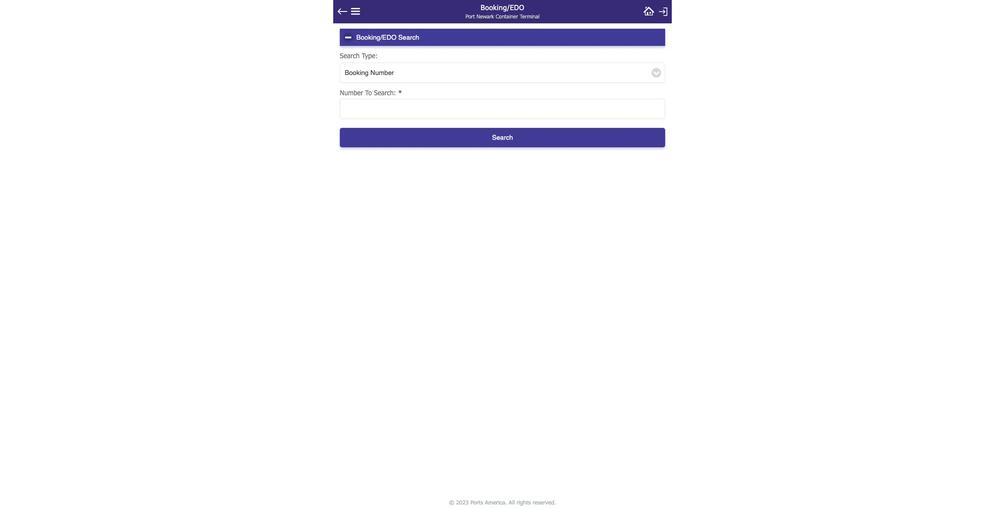 Task type: describe. For each thing, give the bounding box(es) containing it.
booking/edo banner
[[333, 0, 672, 23]]

terminal
[[520, 13, 540, 19]]

*
[[398, 89, 403, 97]]

©
[[449, 499, 455, 506]]

search type:
[[340, 52, 378, 60]]

1 vertical spatial number
[[340, 89, 363, 97]]

number to search: *
[[340, 89, 403, 97]]

0 vertical spatial number
[[371, 69, 394, 76]]

1 horizontal spatial search
[[399, 33, 420, 41]]

container
[[496, 13, 518, 19]]

type:
[[362, 52, 378, 60]]

booking/edo for search
[[357, 33, 397, 41]]

all
[[509, 499, 515, 506]]

reserved.
[[533, 499, 556, 506]]

search:
[[374, 89, 396, 97]]



Task type: vqa. For each thing, say whether or not it's contained in the screenshot.
Vessel
no



Task type: locate. For each thing, give the bounding box(es) containing it.
0 horizontal spatial search
[[340, 52, 360, 60]]

booking/edo search link
[[340, 29, 666, 46]]

booking/edo heading
[[435, 0, 571, 14]]

None button
[[340, 128, 666, 147]]

2023
[[456, 499, 469, 506]]

0 vertical spatial booking/edo
[[481, 3, 525, 11]]

0 horizontal spatial booking/edo
[[357, 33, 397, 41]]

search
[[399, 33, 420, 41], [340, 52, 360, 60]]

booking number
[[345, 69, 394, 76]]

to
[[365, 89, 372, 97]]

1 vertical spatial booking/edo
[[357, 33, 397, 41]]

0 horizontal spatial number
[[340, 89, 363, 97]]

booking/edo inside booking/edo port newark container terminal
[[481, 3, 525, 11]]

1 horizontal spatial booking/edo
[[481, 3, 525, 11]]

number up search:
[[371, 69, 394, 76]]

booking
[[345, 69, 369, 76]]

number left to
[[340, 89, 363, 97]]

ports
[[471, 499, 483, 506]]

booking/edo search
[[357, 33, 420, 41]]

booking/edo port newark container terminal
[[466, 3, 540, 19]]

0 vertical spatial search
[[399, 33, 420, 41]]

booking/edo
[[481, 3, 525, 11], [357, 33, 397, 41]]

© 2023 ports america. all rights reserved. footer
[[331, 497, 675, 508]]

© 2023 ports america. all rights reserved.
[[449, 499, 556, 506]]

booking/edo for port
[[481, 3, 525, 11]]

rights
[[517, 499, 531, 506]]

booking/edo up container
[[481, 3, 525, 11]]

port
[[466, 13, 475, 19]]

booking/edo up type:
[[357, 33, 397, 41]]

number
[[371, 69, 394, 76], [340, 89, 363, 97]]

1 vertical spatial search
[[340, 52, 360, 60]]

america.
[[485, 499, 507, 506]]

newark
[[477, 13, 494, 19]]

1 horizontal spatial number
[[371, 69, 394, 76]]



